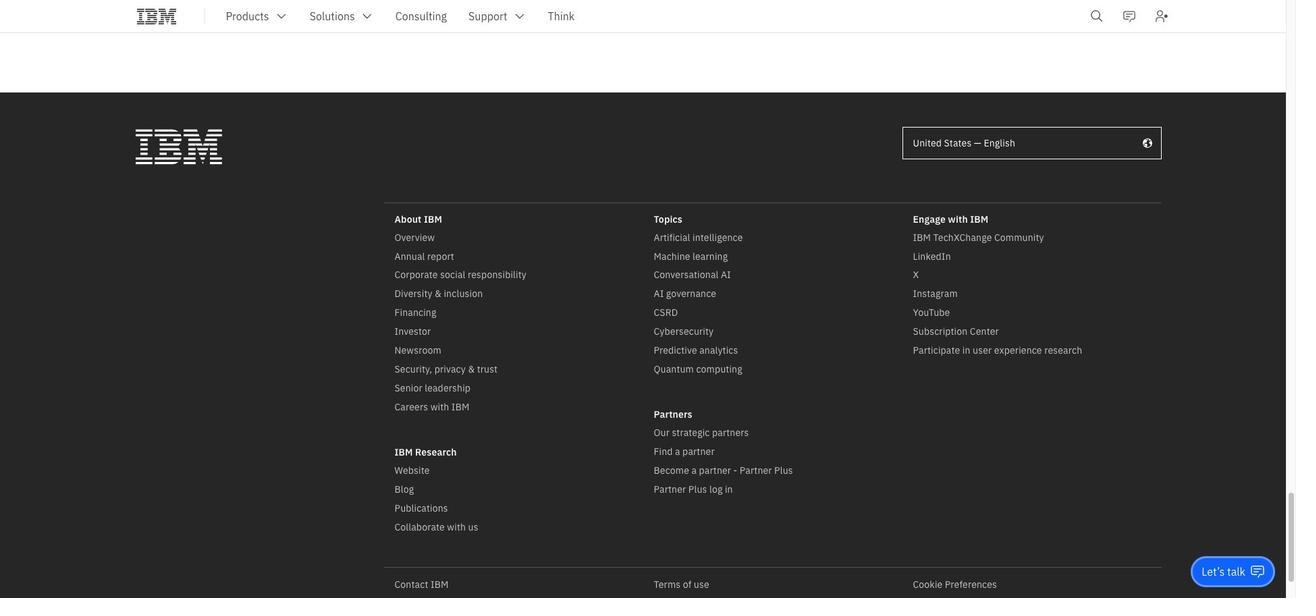 Task type: locate. For each thing, give the bounding box(es) containing it.
let's talk element
[[1202, 565, 1246, 579]]



